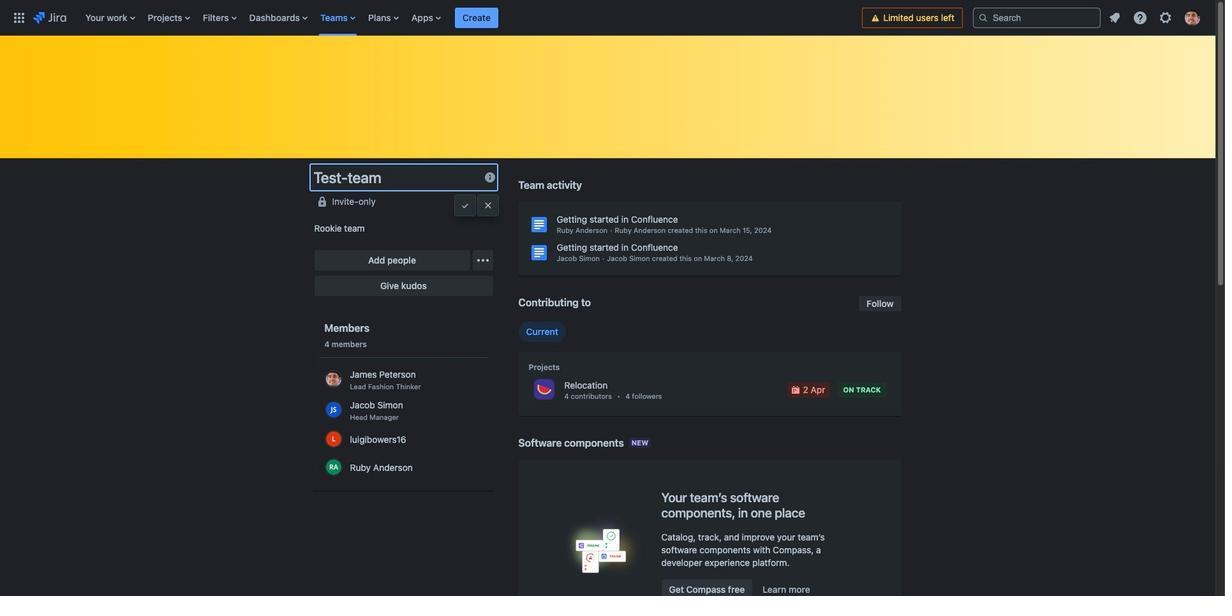 Task type: describe. For each thing, give the bounding box(es) containing it.
notifications image
[[1108, 10, 1123, 25]]

your team is visible to everyone in your organization and on any work shared externally. image
[[482, 170, 498, 185]]

appswitcher icon image
[[11, 10, 27, 25]]

1 horizontal spatial list
[[1104, 6, 1208, 29]]

search image
[[979, 12, 989, 23]]

primary element
[[8, 0, 863, 35]]



Task type: locate. For each thing, give the bounding box(es) containing it.
your profile and settings image
[[1186, 10, 1201, 25]]

None field
[[310, 158, 482, 197]]

banner
[[0, 0, 1216, 36]]

Search field
[[974, 7, 1101, 28]]

jira image
[[33, 10, 66, 25], [33, 10, 66, 25]]

0 horizontal spatial list
[[79, 0, 863, 35]]

settings image
[[1159, 10, 1174, 25]]

help image
[[1133, 10, 1148, 25]]

group
[[662, 580, 818, 596]]

actions image
[[475, 253, 491, 268]]

list item
[[455, 0, 499, 35]]

None search field
[[974, 7, 1101, 28]]

list
[[79, 0, 863, 35], [1104, 6, 1208, 29]]



Task type: vqa. For each thing, say whether or not it's contained in the screenshot.
1st You from the top
no



